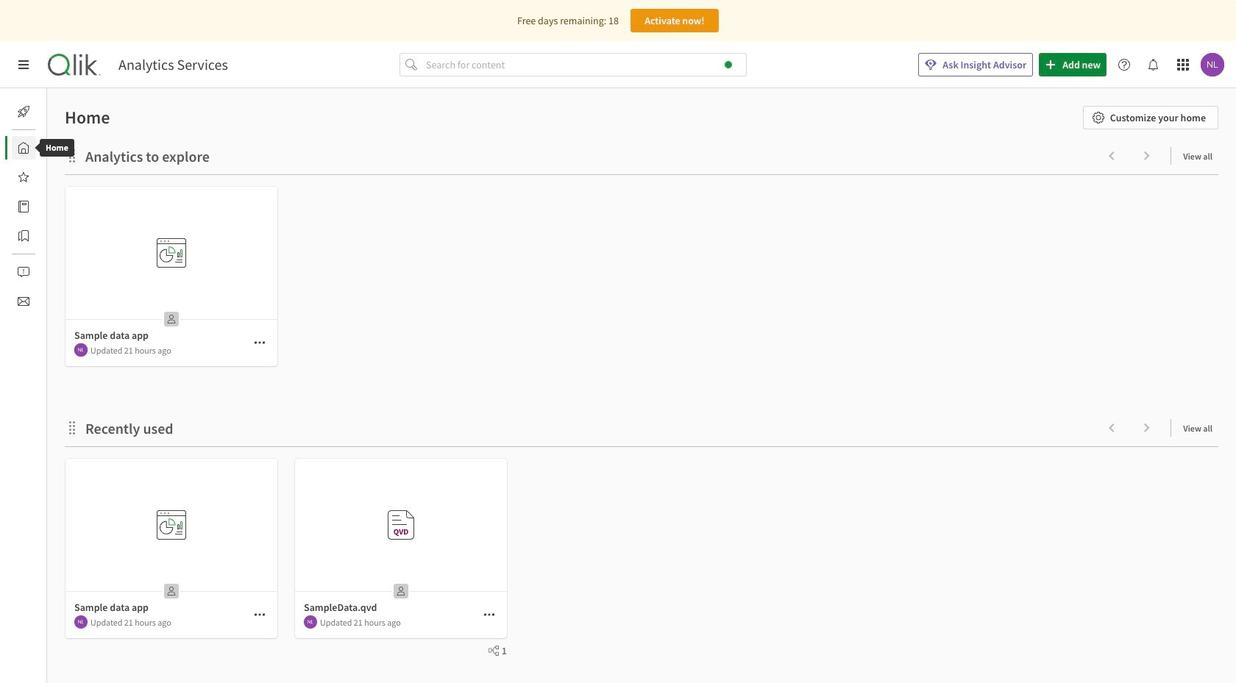 Task type: describe. For each thing, give the bounding box(es) containing it.
collections image
[[18, 230, 29, 242]]

getting started image
[[18, 106, 29, 118]]

0 horizontal spatial noah lott image
[[74, 616, 88, 629]]

1 horizontal spatial more actions image
[[484, 609, 495, 621]]

analytics services element
[[119, 56, 228, 74]]

catalog image
[[18, 201, 29, 213]]

subscriptions image
[[18, 296, 29, 308]]

move collection image
[[65, 421, 79, 435]]

home badge image
[[725, 61, 732, 68]]

noah lott image for noah lott element for topmost more actions icon
[[74, 344, 88, 357]]

navigation pane element
[[0, 94, 47, 319]]

move collection image
[[65, 148, 79, 163]]

noah lott element for more actions icon to the right
[[304, 616, 317, 629]]

Search for content text field
[[423, 53, 747, 77]]



Task type: vqa. For each thing, say whether or not it's contained in the screenshot.
Noah Lott ELEMENT
yes



Task type: locate. For each thing, give the bounding box(es) containing it.
alerts image
[[18, 266, 29, 278]]

0 horizontal spatial noah lott image
[[74, 344, 88, 357]]

noah lott element for topmost more actions icon
[[74, 344, 88, 357]]

noah lott element
[[74, 344, 88, 357], [74, 616, 88, 629], [304, 616, 317, 629]]

open sidebar menu image
[[18, 59, 29, 71]]

noah lott image
[[1201, 53, 1225, 77], [74, 616, 88, 629]]

0 vertical spatial noah lott image
[[74, 344, 88, 357]]

0 vertical spatial more actions image
[[254, 337, 266, 349]]

noah lott image
[[74, 344, 88, 357], [304, 616, 317, 629]]

1 horizontal spatial noah lott image
[[304, 616, 317, 629]]

noah lott element for more actions image
[[74, 616, 88, 629]]

tooltip
[[29, 139, 84, 157]]

main content
[[41, 88, 1237, 684]]

1 horizontal spatial noah lott image
[[1201, 53, 1225, 77]]

noah lott image for more actions icon to the right noah lott element
[[304, 616, 317, 629]]

0 vertical spatial noah lott image
[[1201, 53, 1225, 77]]

more actions image
[[254, 337, 266, 349], [484, 609, 495, 621]]

more actions image
[[254, 609, 266, 621]]

1 vertical spatial noah lott image
[[304, 616, 317, 629]]

favorites image
[[18, 171, 29, 183]]

1 vertical spatial noah lott image
[[74, 616, 88, 629]]

0 horizontal spatial more actions image
[[254, 337, 266, 349]]

1 vertical spatial more actions image
[[484, 609, 495, 621]]



